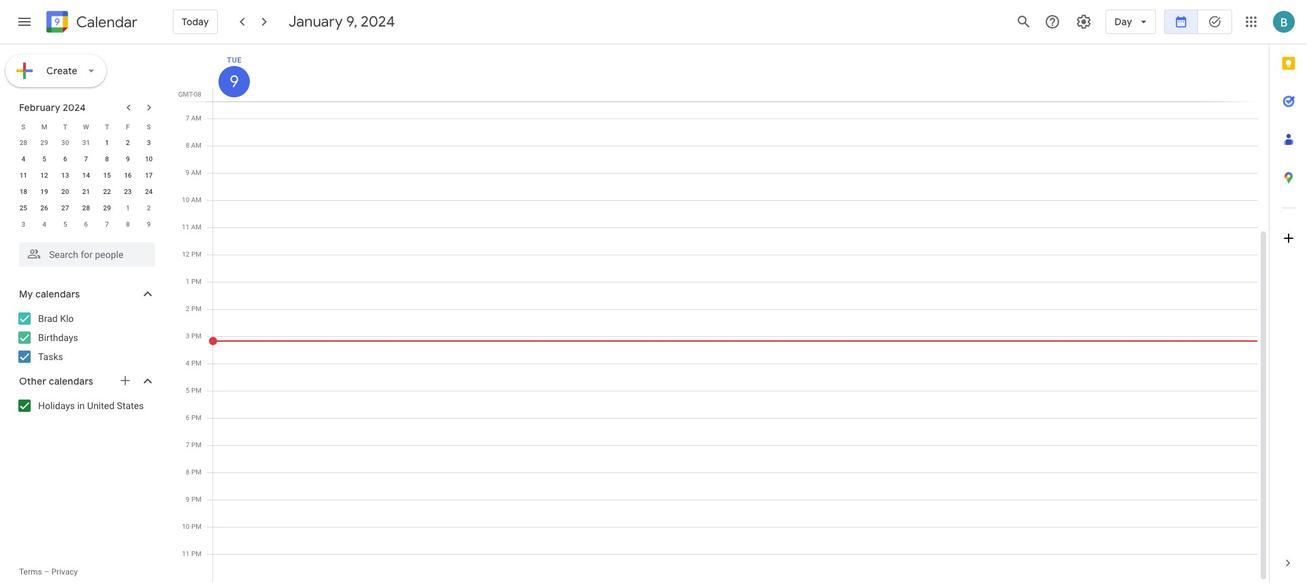 Task type: vqa. For each thing, say whether or not it's contained in the screenshot.


Task type: locate. For each thing, give the bounding box(es) containing it.
25
[[20, 204, 27, 212]]

0 horizontal spatial 28
[[20, 139, 27, 146]]

0 vertical spatial 12
[[40, 172, 48, 179]]

24
[[145, 188, 153, 195]]

10 pm from the top
[[191, 496, 202, 503]]

8 am
[[186, 142, 202, 149]]

1 vertical spatial 6
[[84, 221, 88, 228]]

2024 right 9,
[[361, 12, 395, 31]]

pm for 9 pm
[[191, 496, 202, 503]]

2 inside 'march 2' element
[[147, 204, 151, 212]]

row containing 25
[[13, 200, 159, 217]]

0 vertical spatial 2024
[[361, 12, 395, 31]]

0 horizontal spatial s
[[21, 123, 25, 130]]

1 horizontal spatial s
[[147, 123, 151, 130]]

am for 11 am
[[191, 223, 202, 231]]

calendars inside 'my calendars' dropdown button
[[35, 288, 80, 300]]

1 horizontal spatial 6
[[84, 221, 88, 228]]

pm up "1 pm"
[[191, 251, 202, 258]]

5 inside 9 grid
[[186, 387, 190, 394]]

1 vertical spatial calendars
[[49, 375, 93, 388]]

day
[[1115, 16, 1133, 28]]

6 down january 30 element
[[63, 155, 67, 163]]

11 for 11 pm
[[182, 550, 190, 558]]

0 vertical spatial 11
[[20, 172, 27, 179]]

day button
[[1106, 5, 1157, 38]]

1 vertical spatial 11
[[182, 223, 190, 231]]

2 up "3 pm"
[[186, 305, 190, 313]]

am for 8 am
[[191, 142, 202, 149]]

3 am from the top
[[191, 169, 202, 176]]

task_alt button
[[1199, 5, 1233, 38]]

1 horizontal spatial 3
[[147, 139, 151, 146]]

1 pm
[[186, 278, 202, 285]]

29
[[40, 139, 48, 146], [103, 204, 111, 212]]

pm for 5 pm
[[191, 387, 202, 394]]

18
[[20, 188, 27, 195]]

calendars for other calendars
[[49, 375, 93, 388]]

1 down 23 element
[[126, 204, 130, 212]]

1 horizontal spatial 28
[[82, 204, 90, 212]]

7 am
[[186, 114, 202, 122]]

3 down 25 element
[[21, 221, 25, 228]]

8 up the 9 am
[[186, 142, 190, 149]]

16
[[124, 172, 132, 179]]

24 element
[[141, 184, 157, 200]]

1 vertical spatial 2
[[147, 204, 151, 212]]

my calendars list
[[3, 308, 169, 368]]

2 pm from the top
[[191, 278, 202, 285]]

in
[[77, 401, 85, 411]]

9,
[[346, 12, 358, 31]]

17
[[145, 172, 153, 179]]

2024 up w
[[63, 101, 86, 114]]

2 vertical spatial 6
[[186, 414, 190, 422]]

row containing 11
[[13, 168, 159, 184]]

08
[[194, 91, 202, 98]]

0 horizontal spatial 1
[[105, 139, 109, 146]]

29 element
[[99, 200, 115, 217]]

tab list
[[1270, 44, 1308, 544]]

settings menu image
[[1076, 14, 1093, 30]]

2 s from the left
[[147, 123, 151, 130]]

s
[[21, 123, 25, 130], [147, 123, 151, 130]]

t up 30
[[63, 123, 67, 130]]

3 pm from the top
[[191, 305, 202, 313]]

10 element
[[141, 151, 157, 168]]

1
[[105, 139, 109, 146], [126, 204, 130, 212], [186, 278, 190, 285]]

0 horizontal spatial 29
[[40, 139, 48, 146]]

march 5 element
[[57, 217, 73, 233]]

2 inside 9 grid
[[186, 305, 190, 313]]

7 row from the top
[[13, 217, 159, 233]]

8
[[186, 142, 190, 149], [105, 155, 109, 163], [126, 221, 130, 228], [186, 469, 190, 476]]

terms
[[19, 567, 42, 577]]

9 up 10 am
[[186, 169, 190, 176]]

12
[[40, 172, 48, 179], [182, 251, 190, 258]]

6 down 28 element
[[84, 221, 88, 228]]

10 for 10 pm
[[182, 523, 190, 531]]

9 for 9 pm
[[186, 496, 190, 503]]

pm down 10 pm at the bottom
[[191, 550, 202, 558]]

9
[[229, 71, 238, 93], [126, 155, 130, 163], [186, 169, 190, 176], [147, 221, 151, 228], [186, 496, 190, 503]]

1 inside 'element'
[[126, 204, 130, 212]]

6
[[63, 155, 67, 163], [84, 221, 88, 228], [186, 414, 190, 422]]

birthdays
[[38, 332, 78, 343]]

create button
[[5, 54, 106, 87]]

t left the f
[[105, 123, 109, 130]]

my
[[19, 288, 33, 300]]

5 pm
[[186, 387, 202, 394]]

12 inside 9 grid
[[182, 251, 190, 258]]

3 row from the top
[[13, 151, 159, 168]]

2 row from the top
[[13, 135, 159, 151]]

2 horizontal spatial 3
[[186, 332, 190, 340]]

1 horizontal spatial 4
[[42, 221, 46, 228]]

pm down 6 pm on the left bottom
[[191, 441, 202, 449]]

4 down 26 'element'
[[42, 221, 46, 228]]

calendars up in
[[49, 375, 93, 388]]

march 9 element
[[141, 217, 157, 233]]

14 element
[[78, 168, 94, 184]]

calendars inside "other calendars" dropdown button
[[49, 375, 93, 388]]

4 row from the top
[[13, 168, 159, 184]]

brad
[[38, 313, 58, 324]]

5
[[42, 155, 46, 163], [63, 221, 67, 228], [186, 387, 190, 394]]

1 horizontal spatial 5
[[63, 221, 67, 228]]

0 vertical spatial 6
[[63, 155, 67, 163]]

am down the 9 am
[[191, 196, 202, 204]]

1 vertical spatial 10
[[182, 196, 190, 204]]

date_range button
[[1165, 5, 1199, 38]]

row containing 4
[[13, 151, 159, 168]]

29 down 22 element
[[103, 204, 111, 212]]

7 pm from the top
[[191, 414, 202, 422]]

pm up "3 pm"
[[191, 305, 202, 313]]

20
[[61, 188, 69, 195]]

28
[[20, 139, 27, 146], [82, 204, 90, 212]]

27
[[61, 204, 69, 212]]

1 vertical spatial 1
[[126, 204, 130, 212]]

t
[[63, 123, 67, 130], [105, 123, 109, 130]]

holidays
[[38, 401, 75, 411]]

4 pm from the top
[[191, 332, 202, 340]]

1 am from the top
[[191, 114, 202, 122]]

am up 12 pm
[[191, 223, 202, 231]]

5 down 27 "element"
[[63, 221, 67, 228]]

6 inside 9 grid
[[186, 414, 190, 422]]

4 down january 28 element on the left
[[21, 155, 25, 163]]

tasks
[[38, 351, 63, 362]]

7 down 6 pm on the left bottom
[[186, 441, 190, 449]]

28 left january 29 element on the left top of the page
[[20, 139, 27, 146]]

calendar heading
[[74, 13, 138, 32]]

12 pm from the top
[[191, 550, 202, 558]]

7 down 29 element
[[105, 221, 109, 228]]

march 6 element
[[78, 217, 94, 233]]

10 for 10
[[145, 155, 153, 163]]

2 am from the top
[[191, 142, 202, 149]]

5 am from the top
[[191, 223, 202, 231]]

1 inside 9 grid
[[186, 278, 190, 285]]

10 inside 10 element
[[145, 155, 153, 163]]

11 up 18
[[20, 172, 27, 179]]

1 horizontal spatial 29
[[103, 204, 111, 212]]

s up january 28 element on the left
[[21, 123, 25, 130]]

11 pm from the top
[[191, 523, 202, 531]]

1 vertical spatial 4
[[42, 221, 46, 228]]

2 vertical spatial 11
[[182, 550, 190, 558]]

2 vertical spatial 10
[[182, 523, 190, 531]]

1 row from the top
[[13, 119, 159, 135]]

pm up 9 pm
[[191, 469, 202, 476]]

2 horizontal spatial 2
[[186, 305, 190, 313]]

2 down 24 element
[[147, 204, 151, 212]]

0 horizontal spatial 2
[[126, 139, 130, 146]]

2 vertical spatial 5
[[186, 387, 190, 394]]

11
[[20, 172, 27, 179], [182, 223, 190, 231], [182, 550, 190, 558]]

–
[[44, 567, 49, 577]]

task_alt
[[1209, 15, 1222, 29]]

4 am from the top
[[191, 196, 202, 204]]

11 am
[[182, 223, 202, 231]]

2 horizontal spatial 5
[[186, 387, 190, 394]]

19 element
[[36, 184, 52, 200]]

7 for 7 am
[[186, 114, 190, 122]]

3 for the march 3 element
[[21, 221, 25, 228]]

0 vertical spatial 3
[[147, 139, 151, 146]]

8 pm from the top
[[191, 441, 202, 449]]

tue
[[227, 56, 242, 65]]

1 right 31
[[105, 139, 109, 146]]

21
[[82, 188, 90, 195]]

11 down 10 am
[[182, 223, 190, 231]]

2 horizontal spatial 4
[[186, 360, 190, 367]]

pm down 5 pm
[[191, 414, 202, 422]]

my calendars button
[[3, 283, 169, 305]]

1 horizontal spatial 12
[[182, 251, 190, 258]]

28 for 28 element
[[82, 204, 90, 212]]

other
[[19, 375, 46, 388]]

2
[[126, 139, 130, 146], [147, 204, 151, 212], [186, 305, 190, 313]]

pm for 7 pm
[[191, 441, 202, 449]]

pm for 12 pm
[[191, 251, 202, 258]]

5 for 5 pm
[[186, 387, 190, 394]]

pm
[[191, 251, 202, 258], [191, 278, 202, 285], [191, 305, 202, 313], [191, 332, 202, 340], [191, 360, 202, 367], [191, 387, 202, 394], [191, 414, 202, 422], [191, 441, 202, 449], [191, 469, 202, 476], [191, 496, 202, 503], [191, 523, 202, 531], [191, 550, 202, 558]]

tue 9
[[227, 56, 242, 93]]

9 grid
[[174, 44, 1270, 582]]

None search field
[[0, 237, 169, 267]]

6 down 5 pm
[[186, 414, 190, 422]]

11 down 10 pm at the bottom
[[182, 550, 190, 558]]

3 inside 9 grid
[[186, 332, 190, 340]]

1 down 12 pm
[[186, 278, 190, 285]]

pm up 5 pm
[[191, 360, 202, 367]]

0 vertical spatial 28
[[20, 139, 27, 146]]

5 row from the top
[[13, 184, 159, 200]]

march 3 element
[[15, 217, 32, 233]]

12 up "19"
[[40, 172, 48, 179]]

26
[[40, 204, 48, 212]]

26 element
[[36, 200, 52, 217]]

7
[[186, 114, 190, 122], [84, 155, 88, 163], [105, 221, 109, 228], [186, 441, 190, 449]]

pm up 6 pm on the left bottom
[[191, 387, 202, 394]]

calendars up brad klo
[[35, 288, 80, 300]]

11 for 11
[[20, 172, 27, 179]]

calendar
[[76, 13, 138, 32]]

2 down the f
[[126, 139, 130, 146]]

0 horizontal spatial 3
[[21, 221, 25, 228]]

4
[[21, 155, 25, 163], [42, 221, 46, 228], [186, 360, 190, 367]]

2024
[[361, 12, 395, 31], [63, 101, 86, 114]]

9 am
[[186, 169, 202, 176]]

1 horizontal spatial 1
[[126, 204, 130, 212]]

1 s from the left
[[21, 123, 25, 130]]

5 up 6 pm on the left bottom
[[186, 387, 190, 394]]

10 up 11 pm
[[182, 523, 190, 531]]

1 vertical spatial 3
[[21, 221, 25, 228]]

7 down gmt-
[[186, 114, 190, 122]]

0 horizontal spatial t
[[63, 123, 67, 130]]

w
[[83, 123, 89, 130]]

1 vertical spatial 29
[[103, 204, 111, 212]]

5 down january 29 element on the left top of the page
[[42, 155, 46, 163]]

brad klo
[[38, 313, 74, 324]]

pm down 9 pm
[[191, 523, 202, 531]]

11 inside row group
[[20, 172, 27, 179]]

2 horizontal spatial 1
[[186, 278, 190, 285]]

8 for 8 am
[[186, 142, 190, 149]]

12 down 11 am on the left
[[182, 251, 190, 258]]

january
[[289, 12, 343, 31]]

holidays in united states
[[38, 401, 144, 411]]

5 pm from the top
[[191, 360, 202, 367]]

18 element
[[15, 184, 32, 200]]

1 for march 1 'element'
[[126, 204, 130, 212]]

pm down the 8 pm
[[191, 496, 202, 503]]

9 down 'march 2' element
[[147, 221, 151, 228]]

3 for 3 pm
[[186, 332, 190, 340]]

4 up 5 pm
[[186, 360, 190, 367]]

13 element
[[57, 168, 73, 184]]

pm up 4 pm
[[191, 332, 202, 340]]

9 column header
[[213, 44, 1259, 101]]

row group
[[13, 135, 159, 233]]

1 vertical spatial 5
[[63, 221, 67, 228]]

10 up 17
[[145, 155, 153, 163]]

0 horizontal spatial 2024
[[63, 101, 86, 114]]

main drawer image
[[16, 14, 33, 30]]

10
[[145, 155, 153, 163], [182, 196, 190, 204], [182, 523, 190, 531]]

2 pm
[[186, 305, 202, 313]]

0 vertical spatial 2
[[126, 139, 130, 146]]

0 vertical spatial 5
[[42, 155, 46, 163]]

4 inside 9 grid
[[186, 360, 190, 367]]

19
[[40, 188, 48, 195]]

am
[[191, 114, 202, 122], [191, 142, 202, 149], [191, 169, 202, 176], [191, 196, 202, 204], [191, 223, 202, 231]]

11 element
[[15, 168, 32, 184]]

6 row from the top
[[13, 200, 159, 217]]

0 vertical spatial 29
[[40, 139, 48, 146]]

calendars
[[35, 288, 80, 300], [49, 375, 93, 388]]

am down 08
[[191, 114, 202, 122]]

8 for march 8 element
[[126, 221, 130, 228]]

other calendars button
[[3, 371, 169, 392]]

0 horizontal spatial 6
[[63, 155, 67, 163]]

united
[[87, 401, 115, 411]]

today
[[182, 16, 209, 28]]

8 down march 1 'element'
[[126, 221, 130, 228]]

17 element
[[141, 168, 157, 184]]

0 horizontal spatial 4
[[21, 155, 25, 163]]

1 horizontal spatial 2
[[147, 204, 151, 212]]

2 vertical spatial 4
[[186, 360, 190, 367]]

6 pm from the top
[[191, 387, 202, 394]]

9 down tue
[[229, 71, 238, 93]]

15 element
[[99, 168, 115, 184]]

states
[[117, 401, 144, 411]]

8 up 9 pm
[[186, 469, 190, 476]]

1 for 1 pm
[[186, 278, 190, 285]]

29 down the m
[[40, 139, 48, 146]]

0 vertical spatial calendars
[[35, 288, 80, 300]]

date_range
[[1175, 15, 1189, 29]]

am down 8 am
[[191, 169, 202, 176]]

row
[[13, 119, 159, 135], [13, 135, 159, 151], [13, 151, 159, 168], [13, 168, 159, 184], [13, 184, 159, 200], [13, 200, 159, 217], [13, 217, 159, 233]]

7 pm
[[186, 441, 202, 449]]

am down 7 am
[[191, 142, 202, 149]]

9 up 10 pm at the bottom
[[186, 496, 190, 503]]

3 up 4 pm
[[186, 332, 190, 340]]

1 pm from the top
[[191, 251, 202, 258]]

row containing 28
[[13, 135, 159, 151]]

march 4 element
[[36, 217, 52, 233]]

2 vertical spatial 1
[[186, 278, 190, 285]]

row containing 18
[[13, 184, 159, 200]]

8 up 15
[[105, 155, 109, 163]]

2 horizontal spatial 6
[[186, 414, 190, 422]]

january 29 element
[[36, 135, 52, 151]]

2 vertical spatial 3
[[186, 332, 190, 340]]

pm up 2 pm
[[191, 278, 202, 285]]

10 pm
[[182, 523, 202, 531]]

s right the f
[[147, 123, 151, 130]]

1 horizontal spatial 2024
[[361, 12, 395, 31]]

0 vertical spatial 4
[[21, 155, 25, 163]]

3
[[147, 139, 151, 146], [21, 221, 25, 228], [186, 332, 190, 340]]

3 up 10 element
[[147, 139, 151, 146]]

11 for 11 am
[[182, 223, 190, 231]]

2 vertical spatial 2
[[186, 305, 190, 313]]

1 vertical spatial 28
[[82, 204, 90, 212]]

1 vertical spatial 12
[[182, 251, 190, 258]]

0 horizontal spatial 12
[[40, 172, 48, 179]]

0 vertical spatial 10
[[145, 155, 153, 163]]

1 horizontal spatial t
[[105, 123, 109, 130]]

0 horizontal spatial 5
[[42, 155, 46, 163]]

gmt-08
[[178, 91, 202, 98]]

10 up 11 am on the left
[[182, 196, 190, 204]]

5 inside march 5 element
[[63, 221, 67, 228]]

22
[[103, 188, 111, 195]]

12 inside february 2024 grid
[[40, 172, 48, 179]]

28 down 21 "element"
[[82, 204, 90, 212]]

march 2 element
[[141, 200, 157, 217]]

4 for march 4 element
[[42, 221, 46, 228]]

3 pm
[[186, 332, 202, 340]]

9 pm from the top
[[191, 469, 202, 476]]

pm for 1 pm
[[191, 278, 202, 285]]



Task type: describe. For each thing, give the bounding box(es) containing it.
6 pm
[[186, 414, 202, 422]]

4 for 4 pm
[[186, 360, 190, 367]]

january 9, 2024
[[289, 12, 395, 31]]

10 for 10 am
[[182, 196, 190, 204]]

10 am
[[182, 196, 202, 204]]

21 element
[[78, 184, 94, 200]]

2 for 'march 2' element
[[147, 204, 151, 212]]

tuesday, january 9, today element
[[219, 66, 250, 97]]

privacy
[[51, 567, 78, 577]]

23
[[124, 188, 132, 195]]

9 up 16
[[126, 155, 130, 163]]

pm for 10 pm
[[191, 523, 202, 531]]

31
[[82, 139, 90, 146]]

2 for 2 pm
[[186, 305, 190, 313]]

m
[[41, 123, 47, 130]]

january 31 element
[[78, 135, 94, 151]]

calendar element
[[44, 8, 138, 38]]

29 for january 29 element on the left top of the page
[[40, 139, 48, 146]]

4 pm
[[186, 360, 202, 367]]

27 element
[[57, 200, 73, 217]]

february 2024
[[19, 101, 86, 114]]

february 2024 grid
[[13, 119, 159, 233]]

pm for 3 pm
[[191, 332, 202, 340]]

0 vertical spatial 1
[[105, 139, 109, 146]]

pm for 8 pm
[[191, 469, 202, 476]]

8 for 8 pm
[[186, 469, 190, 476]]

12 for 12
[[40, 172, 48, 179]]

january 28 element
[[15, 135, 32, 151]]

12 for 12 pm
[[182, 251, 190, 258]]

terms – privacy
[[19, 567, 78, 577]]

28 for january 28 element on the left
[[20, 139, 27, 146]]

row group containing 28
[[13, 135, 159, 233]]

2 t from the left
[[105, 123, 109, 130]]

f
[[126, 123, 130, 130]]

16 element
[[120, 168, 136, 184]]

am for 10 am
[[191, 196, 202, 204]]

23 element
[[120, 184, 136, 200]]

30
[[61, 139, 69, 146]]

7 for march 7 element
[[105, 221, 109, 228]]

am for 7 am
[[191, 114, 202, 122]]

gmt-
[[178, 91, 194, 98]]

pm for 4 pm
[[191, 360, 202, 367]]

privacy link
[[51, 567, 78, 577]]

pm for 6 pm
[[191, 414, 202, 422]]

5 for march 5 element
[[63, 221, 67, 228]]

12 pm
[[182, 251, 202, 258]]

march 1 element
[[120, 200, 136, 217]]

6 for 6 pm
[[186, 414, 190, 422]]

9 pm
[[186, 496, 202, 503]]

9 for 9 am
[[186, 169, 190, 176]]

Search for people text field
[[27, 242, 147, 267]]

add other calendars image
[[119, 374, 132, 388]]

13
[[61, 172, 69, 179]]

11 pm
[[182, 550, 202, 558]]

9 for march 9 element
[[147, 221, 151, 228]]

my calendars
[[19, 288, 80, 300]]

9 inside tue 9
[[229, 71, 238, 93]]

terms link
[[19, 567, 42, 577]]

15
[[103, 172, 111, 179]]

25 element
[[15, 200, 32, 217]]

klo
[[60, 313, 74, 324]]

8 pm
[[186, 469, 202, 476]]

12 element
[[36, 168, 52, 184]]

7 for 7 pm
[[186, 441, 190, 449]]

pm for 11 pm
[[191, 550, 202, 558]]

1 t from the left
[[63, 123, 67, 130]]

6 for the march 6 element
[[84, 221, 88, 228]]

january 30 element
[[57, 135, 73, 151]]

row containing s
[[13, 119, 159, 135]]

march 7 element
[[99, 217, 115, 233]]

7 down the january 31 element
[[84, 155, 88, 163]]

pm for 2 pm
[[191, 305, 202, 313]]

february
[[19, 101, 60, 114]]

14
[[82, 172, 90, 179]]

28 element
[[78, 200, 94, 217]]

march 8 element
[[120, 217, 136, 233]]

create
[[46, 65, 78, 77]]

22 element
[[99, 184, 115, 200]]

row containing 3
[[13, 217, 159, 233]]

other calendars
[[19, 375, 93, 388]]

20 element
[[57, 184, 73, 200]]

today button
[[173, 5, 218, 38]]

calendars for my calendars
[[35, 288, 80, 300]]

1 vertical spatial 2024
[[63, 101, 86, 114]]

am for 9 am
[[191, 169, 202, 176]]

29 for 29 element
[[103, 204, 111, 212]]



